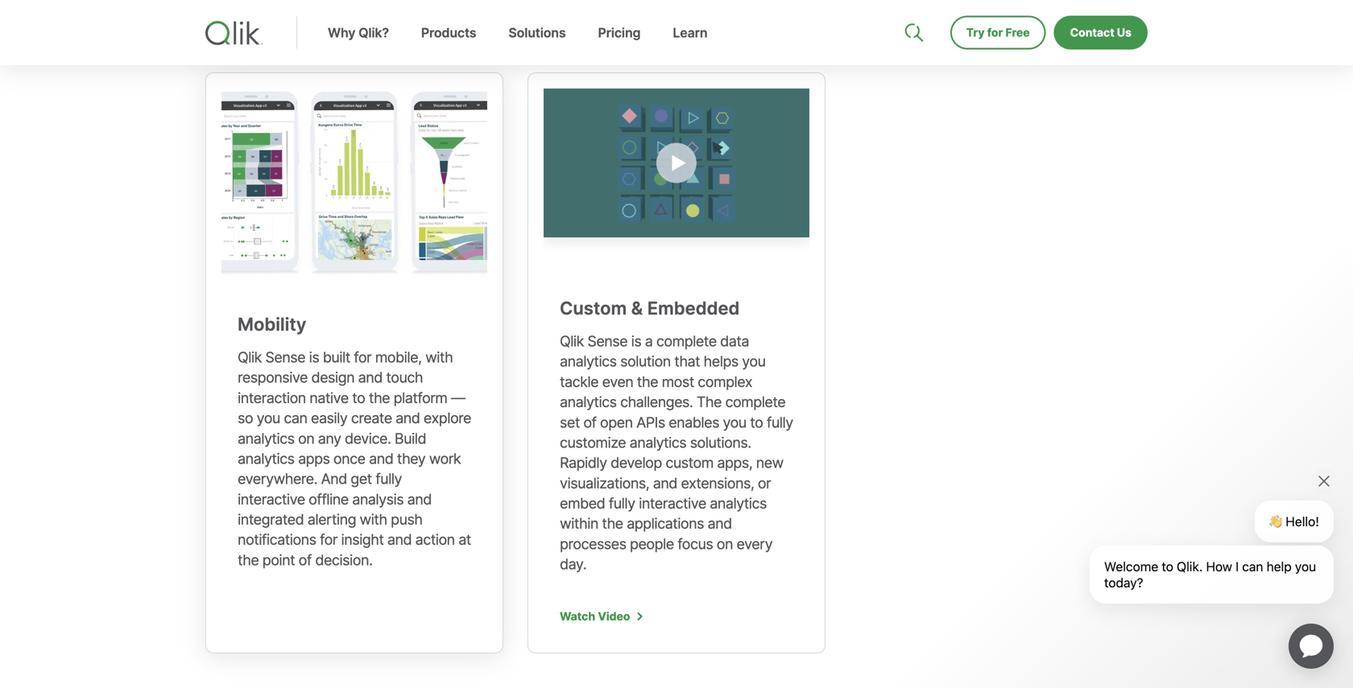 Task type: vqa. For each thing, say whether or not it's contained in the screenshot.
application
yes



Task type: describe. For each thing, give the bounding box(es) containing it.
that
[[674, 353, 700, 371]]

action
[[415, 531, 455, 549]]

analytics up everywhere.
[[238, 450, 294, 468]]

and left touch on the bottom left of page
[[358, 369, 383, 387]]

alerting
[[308, 511, 356, 529]]

data
[[720, 333, 749, 350]]

to inside qlik sense is built for mobile, with responsive design and touch interaction native to the platform — so you can easily create and explore analytics on any device. build analytics apps once and they work everywhere. and get fully interactive offline analysis and integrated alerting with push notifications for insight and action at the point of decision.
[[352, 389, 365, 407]]

0 horizontal spatial for
[[320, 531, 338, 549]]

and up focus
[[708, 515, 732, 533]]

and up push
[[407, 491, 432, 509]]

products button
[[405, 25, 493, 65]]

people
[[630, 536, 674, 553]]

qlik sense is built for mobile, with responsive design and touch interaction native to the platform — so you can easily create and explore analytics on any device. build analytics apps once and they work everywhere. and get fully interactive offline analysis and integrated alerting with push notifications for insight and action at the point of decision.
[[238, 349, 471, 569]]

focus
[[678, 536, 713, 553]]

and down push
[[387, 531, 412, 549]]

of inside qlik sense is a complete data analytics solution that helps you tackle even the most complex analytics challenges. the complete set of open apis enables you to fully customize analytics solutions. rapidly develop custom apps, new visualizations, and extensions, or embed fully interactive analytics within the applications and processes people focus on every day.
[[584, 414, 597, 432]]

us
[[1117, 26, 1132, 39]]

custom
[[560, 298, 627, 319]]

can
[[284, 410, 307, 427]]

learn button
[[657, 25, 724, 65]]

free
[[1006, 26, 1030, 39]]

interaction
[[238, 389, 306, 407]]

once
[[333, 450, 365, 468]]

contact us
[[1070, 26, 1132, 39]]

login image
[[1096, 0, 1109, 13]]

is for custom & embedded
[[631, 333, 641, 350]]

qlik image
[[205, 21, 263, 45]]

a
[[645, 333, 653, 350]]

new
[[756, 454, 784, 472]]

watch video link
[[560, 610, 642, 624]]

easily
[[311, 410, 347, 427]]

explore
[[424, 410, 471, 427]]

so
[[238, 410, 253, 427]]

get
[[351, 471, 372, 488]]

extensions,
[[681, 475, 754, 492]]

insight
[[341, 531, 384, 549]]

the down solution
[[637, 373, 658, 391]]

of inside qlik sense is built for mobile, with responsive design and touch interaction native to the platform — so you can easily create and explore analytics on any device. build analytics apps once and they work everywhere. and get fully interactive offline analysis and integrated alerting with push notifications for insight and action at the point of decision.
[[299, 552, 312, 569]]

analytics down tackle
[[560, 394, 617, 411]]

work
[[429, 450, 461, 468]]

qlik sense is a complete data analytics solution that helps you tackle even the most complex analytics challenges. the complete set of open apis enables you to fully customize analytics solutions. rapidly develop custom apps, new visualizations, and extensions, or embed fully interactive analytics within the applications and processes people focus on every day.
[[560, 333, 793, 574]]

contact us link
[[1054, 16, 1148, 50]]

apps,
[[717, 454, 753, 472]]

pricing
[[598, 25, 641, 41]]

1 horizontal spatial complete
[[725, 394, 786, 411]]

learn
[[673, 25, 708, 41]]

at
[[459, 531, 471, 549]]

develop
[[611, 454, 662, 472]]

contact
[[1070, 26, 1115, 39]]

sense for custom & embedded
[[588, 333, 628, 350]]

&
[[631, 298, 643, 319]]

notifications
[[238, 531, 316, 549]]

is for mobility
[[309, 349, 319, 367]]

why qlik?
[[328, 25, 389, 41]]

analytics down the "apis"
[[630, 434, 686, 452]]

pricing button
[[582, 25, 657, 65]]

push
[[391, 511, 422, 529]]

challenges.
[[620, 394, 693, 411]]

0 horizontal spatial complete
[[656, 333, 717, 350]]

watch video
[[560, 610, 630, 624]]

and down "custom"
[[653, 475, 677, 492]]



Task type: locate. For each thing, give the bounding box(es) containing it.
create
[[351, 410, 392, 427]]

1 horizontal spatial is
[[631, 333, 641, 350]]

apis
[[636, 414, 665, 432]]

is left built
[[309, 349, 319, 367]]

complete
[[656, 333, 717, 350], [725, 394, 786, 411]]

on
[[298, 430, 314, 448], [717, 536, 733, 553]]

offline
[[309, 491, 349, 509]]

the up create
[[369, 389, 390, 407]]

0 horizontal spatial on
[[298, 430, 314, 448]]

with down analysis
[[360, 511, 387, 529]]

analytics up tackle
[[560, 353, 617, 371]]

mobility
[[238, 314, 306, 336]]

1 vertical spatial on
[[717, 536, 733, 553]]

qlik?
[[359, 25, 389, 41]]

on inside qlik sense is a complete data analytics solution that helps you tackle even the most complex analytics challenges. the complete set of open apis enables you to fully customize analytics solutions. rapidly develop custom apps, new visualizations, and extensions, or embed fully interactive analytics within the applications and processes people focus on every day.
[[717, 536, 733, 553]]

built
[[323, 349, 350, 367]]

mobile,
[[375, 349, 422, 367]]

sense down custom at the left of the page
[[588, 333, 628, 350]]

0 horizontal spatial with
[[360, 511, 387, 529]]

sense inside qlik sense is a complete data analytics solution that helps you tackle even the most complex analytics challenges. the complete set of open apis enables you to fully customize analytics solutions. rapidly develop custom apps, new visualizations, and extensions, or embed fully interactive analytics within the applications and processes people focus on every day.
[[588, 333, 628, 350]]

qlik
[[560, 333, 584, 350], [238, 349, 262, 367]]

is inside qlik sense is built for mobile, with responsive design and touch interaction native to the platform — so you can easily create and explore analytics on any device. build analytics apps once and they work everywhere. and get fully interactive offline analysis and integrated alerting with push notifications for insight and action at the point of decision.
[[309, 349, 319, 367]]

2 vertical spatial for
[[320, 531, 338, 549]]

on inside qlik sense is built for mobile, with responsive design and touch interaction native to the platform — so you can easily create and explore analytics on any device. build analytics apps once and they work everywhere. and get fully interactive offline analysis and integrated alerting with push notifications for insight and action at the point of decision.
[[298, 430, 314, 448]]

you down data
[[742, 353, 766, 371]]

design
[[311, 369, 355, 387]]

interactive up applications
[[639, 495, 706, 513]]

fully inside qlik sense is built for mobile, with responsive design and touch interaction native to the platform — so you can easily create and explore analytics on any device. build analytics apps once and they work everywhere. and get fully interactive offline analysis and integrated alerting with push notifications for insight and action at the point of decision.
[[376, 471, 402, 488]]

applications
[[627, 515, 704, 533]]

touch
[[386, 369, 423, 387]]

to
[[352, 389, 365, 407], [750, 414, 763, 432]]

helps
[[704, 353, 738, 371]]

1 vertical spatial fully
[[376, 471, 402, 488]]

solution
[[620, 353, 671, 371]]

sense
[[588, 333, 628, 350], [265, 349, 305, 367]]

point
[[262, 552, 295, 569]]

and
[[358, 369, 383, 387], [396, 410, 420, 427], [369, 450, 393, 468], [653, 475, 677, 492], [407, 491, 432, 509], [708, 515, 732, 533], [387, 531, 412, 549]]

1 horizontal spatial fully
[[609, 495, 635, 513]]

embed
[[560, 495, 605, 513]]

apps
[[298, 450, 330, 468]]

0 vertical spatial for
[[987, 26, 1003, 39]]

of right set
[[584, 414, 597, 432]]

—
[[451, 389, 465, 407]]

watch
[[560, 610, 595, 624]]

interactive inside qlik sense is a complete data analytics solution that helps you tackle even the most complex analytics challenges. the complete set of open apis enables you to fully customize analytics solutions. rapidly develop custom apps, new visualizations, and extensions, or embed fully interactive analytics within the applications and processes people focus on every day.
[[639, 495, 706, 513]]

to up solutions.
[[750, 414, 763, 432]]

solutions.
[[690, 434, 751, 452]]

2 horizontal spatial fully
[[767, 414, 793, 432]]

any
[[318, 430, 341, 448]]

even
[[602, 373, 633, 391]]

application
[[1270, 605, 1353, 689]]

complete up that
[[656, 333, 717, 350]]

qlik for mobility
[[238, 349, 262, 367]]

analytics down so
[[238, 430, 294, 448]]

is left a
[[631, 333, 641, 350]]

0 horizontal spatial is
[[309, 349, 319, 367]]

open video player element
[[544, 89, 810, 238]]

0 horizontal spatial qlik
[[238, 349, 262, 367]]

products
[[421, 25, 476, 41]]

solutions
[[509, 25, 566, 41]]

build
[[395, 430, 426, 448]]

fully up new
[[767, 414, 793, 432]]

interactive inside qlik sense is built for mobile, with responsive design and touch interaction native to the platform — so you can easily create and explore analytics on any device. build analytics apps once and they work everywhere. and get fully interactive offline analysis and integrated alerting with push notifications for insight and action at the point of decision.
[[238, 491, 305, 509]]

complex
[[698, 373, 752, 391]]

analysis
[[352, 491, 404, 509]]

you up solutions.
[[723, 414, 747, 432]]

open
[[600, 414, 633, 432]]

2 vertical spatial fully
[[609, 495, 635, 513]]

2 horizontal spatial for
[[987, 26, 1003, 39]]

everywhere.
[[238, 471, 317, 488]]

0 vertical spatial fully
[[767, 414, 793, 432]]

for inside 'try for free' link
[[987, 26, 1003, 39]]

responsive
[[238, 369, 308, 387]]

1 horizontal spatial with
[[425, 349, 453, 367]]

why qlik? button
[[312, 25, 405, 65]]

most
[[662, 373, 694, 391]]

platform
[[394, 389, 447, 407]]

qlik up responsive
[[238, 349, 262, 367]]

fully down visualizations,
[[609, 495, 635, 513]]

the
[[697, 394, 722, 411]]

sense for mobility
[[265, 349, 305, 367]]

and up build
[[396, 410, 420, 427]]

interactive
[[238, 491, 305, 509], [639, 495, 706, 513]]

sense up responsive
[[265, 349, 305, 367]]

0 vertical spatial to
[[352, 389, 365, 407]]

1 horizontal spatial for
[[354, 349, 372, 367]]

the
[[637, 373, 658, 391], [369, 389, 390, 407], [602, 515, 623, 533], [238, 552, 259, 569]]

1 vertical spatial with
[[360, 511, 387, 529]]

custom & embedded
[[560, 298, 740, 319]]

0 vertical spatial on
[[298, 430, 314, 448]]

native
[[310, 389, 349, 407]]

1 vertical spatial complete
[[725, 394, 786, 411]]

1 vertical spatial to
[[750, 414, 763, 432]]

for
[[987, 26, 1003, 39], [354, 349, 372, 367], [320, 531, 338, 549]]

analytics
[[560, 353, 617, 371], [560, 394, 617, 411], [238, 430, 294, 448], [630, 434, 686, 452], [238, 450, 294, 468], [710, 495, 767, 513]]

for down alerting
[[320, 531, 338, 549]]

try
[[967, 26, 985, 39]]

0 horizontal spatial fully
[[376, 471, 402, 488]]

every
[[737, 536, 773, 553]]

rapidly
[[560, 454, 607, 472]]

video
[[598, 610, 630, 624]]

with
[[425, 349, 453, 367], [360, 511, 387, 529]]

0 vertical spatial of
[[584, 414, 597, 432]]

try for free
[[967, 26, 1030, 39]]

for right built
[[354, 349, 372, 367]]

fully
[[767, 414, 793, 432], [376, 471, 402, 488], [609, 495, 635, 513]]

you inside qlik sense is built for mobile, with responsive design and touch interaction native to the platform — so you can easily create and explore analytics on any device. build analytics apps once and they work everywhere. and get fully interactive offline analysis and integrated alerting with push notifications for insight and action at the point of decision.
[[257, 410, 280, 427]]

qlik inside qlik sense is a complete data analytics solution that helps you tackle even the most complex analytics challenges. the complete set of open apis enables you to fully customize analytics solutions. rapidly develop custom apps, new visualizations, and extensions, or embed fully interactive analytics within the applications and processes people focus on every day.
[[560, 333, 584, 350]]

set
[[560, 414, 580, 432]]

the left point
[[238, 552, 259, 569]]

with right mobile,
[[425, 349, 453, 367]]

qlik inside qlik sense is built for mobile, with responsive design and touch interaction native to the platform — so you can easily create and explore analytics on any device. build analytics apps once and they work everywhere. and get fully interactive offline analysis and integrated alerting with push notifications for insight and action at the point of decision.
[[238, 349, 262, 367]]

on right focus
[[717, 536, 733, 553]]

0 horizontal spatial interactive
[[238, 491, 305, 509]]

to up create
[[352, 389, 365, 407]]

sense inside qlik sense is built for mobile, with responsive design and touch interaction native to the platform — so you can easily create and explore analytics on any device. build analytics apps once and they work everywhere. and get fully interactive offline analysis and integrated alerting with push notifications for insight and action at the point of decision.
[[265, 349, 305, 367]]

of right point
[[299, 552, 312, 569]]

integrated
[[238, 511, 304, 529]]

interactive up integrated
[[238, 491, 305, 509]]

and
[[321, 471, 347, 488]]

and down 'device.'
[[369, 450, 393, 468]]

0 horizontal spatial to
[[352, 389, 365, 407]]

custom
[[666, 454, 714, 472]]

0 horizontal spatial sense
[[265, 349, 305, 367]]

is
[[631, 333, 641, 350], [309, 349, 319, 367]]

within
[[560, 515, 598, 533]]

0 vertical spatial with
[[425, 349, 453, 367]]

1 horizontal spatial to
[[750, 414, 763, 432]]

why
[[328, 25, 356, 41]]

to inside qlik sense is a complete data analytics solution that helps you tackle even the most complex analytics challenges. the complete set of open apis enables you to fully customize analytics solutions. rapidly develop custom apps, new visualizations, and extensions, or embed fully interactive analytics within the applications and processes people focus on every day.
[[750, 414, 763, 432]]

they
[[397, 450, 426, 468]]

qlik for custom & embedded
[[560, 333, 584, 350]]

0 vertical spatial complete
[[656, 333, 717, 350]]

for right try
[[987, 26, 1003, 39]]

1 horizontal spatial qlik
[[560, 333, 584, 350]]

visualizations,
[[560, 475, 649, 492]]

processes
[[560, 536, 626, 553]]

the up processes
[[602, 515, 623, 533]]

enables
[[669, 414, 719, 432]]

customize
[[560, 434, 626, 452]]

on up apps
[[298, 430, 314, 448]]

try for free link
[[950, 16, 1046, 50]]

1 vertical spatial of
[[299, 552, 312, 569]]

device.
[[345, 430, 391, 448]]

fully up analysis
[[376, 471, 402, 488]]

1 vertical spatial for
[[354, 349, 372, 367]]

you
[[742, 353, 766, 371], [257, 410, 280, 427], [723, 414, 747, 432]]

or
[[758, 475, 771, 492]]

is inside qlik sense is a complete data analytics solution that helps you tackle even the most complex analytics challenges. the complete set of open apis enables you to fully customize analytics solutions. rapidly develop custom apps, new visualizations, and extensions, or embed fully interactive analytics within the applications and processes people focus on every day.
[[631, 333, 641, 350]]

tackle
[[560, 373, 599, 391]]

analytics down 'extensions,'
[[710, 495, 767, 513]]

1 horizontal spatial of
[[584, 414, 597, 432]]

1 horizontal spatial interactive
[[639, 495, 706, 513]]

day.
[[560, 556, 587, 574]]

complete down 'complex'
[[725, 394, 786, 411]]

qlik down custom at the left of the page
[[560, 333, 584, 350]]

of
[[584, 414, 597, 432], [299, 552, 312, 569]]

0 horizontal spatial of
[[299, 552, 312, 569]]

embedded
[[647, 298, 740, 319]]

decision.
[[315, 552, 372, 569]]

1 horizontal spatial on
[[717, 536, 733, 553]]

you down interaction
[[257, 410, 280, 427]]

1 horizontal spatial sense
[[588, 333, 628, 350]]

solutions button
[[493, 25, 582, 65]]



